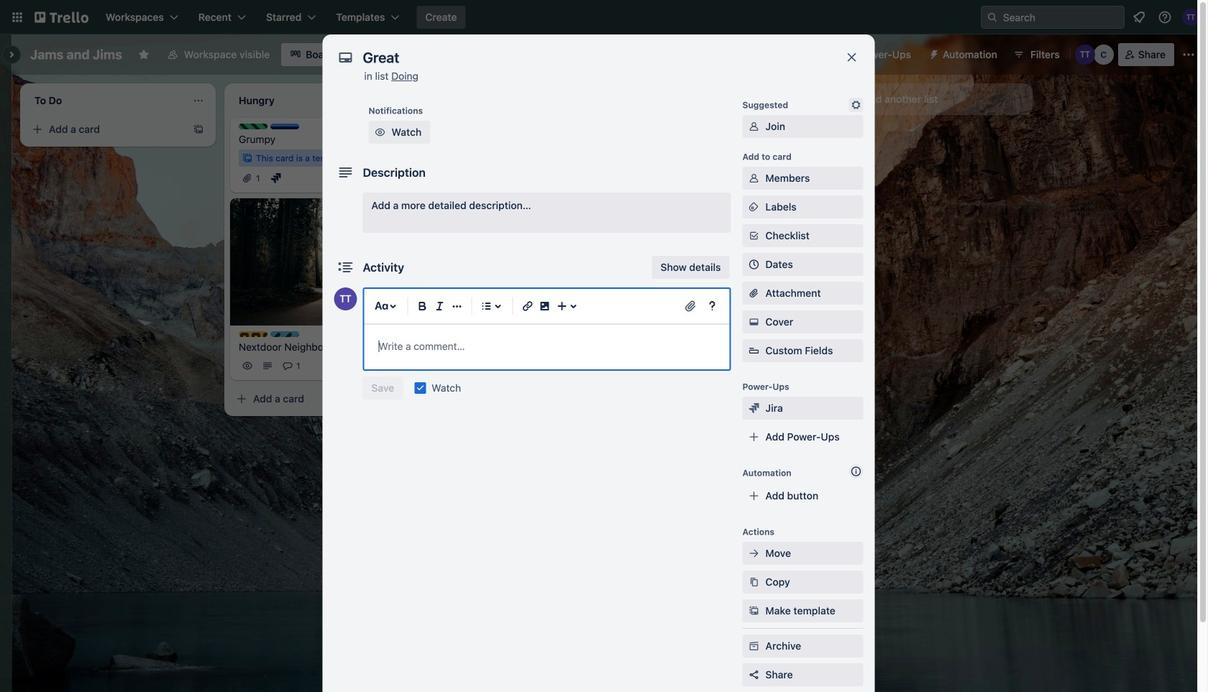 Task type: vqa. For each thing, say whether or not it's contained in the screenshot.
right Terry Turtle (terryturtle) icon
yes



Task type: describe. For each thing, give the bounding box(es) containing it.
0 vertical spatial sm image
[[923, 43, 943, 63]]

lists image
[[478, 298, 495, 315]]

color: yellow, title: none image
[[239, 331, 267, 337]]

0 vertical spatial terry turtle (terryturtle) image
[[1182, 9, 1199, 26]]

attach and insert link image
[[683, 299, 698, 314]]

primary element
[[0, 0, 1208, 35]]

link image
[[519, 298, 536, 315]]

color: green, title: none image
[[239, 124, 267, 129]]

2 vertical spatial sm image
[[747, 639, 761, 654]]

1 vertical spatial create from template… image
[[397, 393, 408, 405]]

open information menu image
[[1158, 10, 1172, 24]]

italic ⌘i image
[[431, 298, 448, 315]]

customize views image
[[350, 47, 364, 62]]

show menu image
[[1181, 47, 1196, 62]]

open help dialog image
[[704, 298, 721, 315]]

image image
[[536, 298, 553, 315]]



Task type: locate. For each thing, give the bounding box(es) containing it.
1 horizontal spatial create from template… image
[[397, 393, 408, 405]]

search image
[[987, 12, 998, 23]]

star or unstar board image
[[138, 49, 149, 60]]

terry turtle (terryturtle) image
[[1182, 9, 1199, 26], [1075, 45, 1095, 65]]

back to home image
[[35, 6, 88, 29]]

Board name text field
[[23, 43, 129, 66]]

0 horizontal spatial create from template… image
[[193, 124, 204, 135]]

terry turtle (terryturtle) image down search field
[[1075, 45, 1095, 65]]

1 vertical spatial sm image
[[747, 119, 761, 134]]

more formatting image
[[448, 298, 466, 315]]

1 vertical spatial terry turtle (terryturtle) image
[[1075, 45, 1095, 65]]

terry turtle (terryturtle) image
[[334, 288, 357, 311]]

editor toolbar toolbar
[[370, 295, 724, 318]]

chestercheeetah (chestercheeetah) image
[[1094, 45, 1114, 65]]

sm image
[[923, 43, 943, 63], [747, 119, 761, 134], [747, 639, 761, 654]]

terry turtle (terryturtle) image right open information menu icon
[[1182, 9, 1199, 26]]

1 horizontal spatial terry turtle (terryturtle) image
[[1182, 9, 1199, 26]]

sm image
[[849, 98, 863, 112], [373, 125, 387, 139], [747, 171, 761, 186], [747, 200, 761, 214], [747, 315, 761, 329], [747, 401, 761, 416], [747, 546, 761, 561], [747, 575, 761, 590], [747, 604, 761, 618]]

0 notifications image
[[1130, 9, 1148, 26]]

None text field
[[356, 45, 830, 70]]

0 horizontal spatial terry turtle (terryturtle) image
[[1075, 45, 1095, 65]]

Search field
[[981, 6, 1125, 29]]

text styles image
[[373, 298, 390, 315]]

bold ⌘b image
[[414, 298, 431, 315]]

color: sky, title: "flying cars" element
[[270, 331, 299, 337]]

create from template… image
[[193, 124, 204, 135], [397, 393, 408, 405]]

0 vertical spatial create from template… image
[[193, 124, 204, 135]]

Main content area, start typing to enter text. text field
[[379, 338, 715, 355]]

color: blue, title: none image
[[270, 124, 299, 129]]



